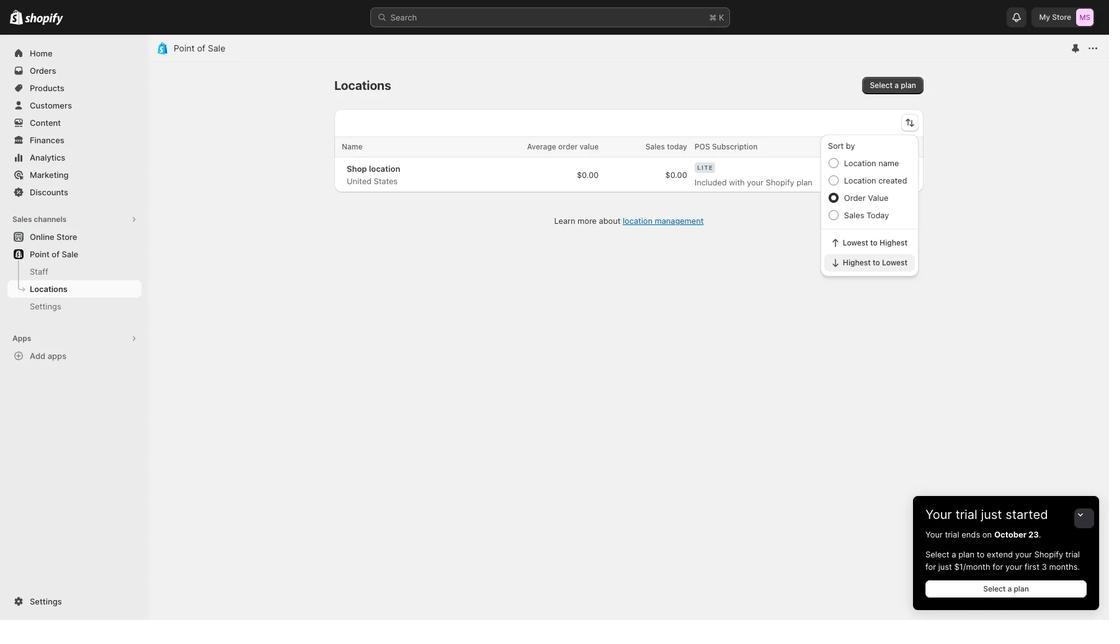 Task type: vqa. For each thing, say whether or not it's contained in the screenshot.
the bottom segment
no



Task type: locate. For each thing, give the bounding box(es) containing it.
trial inside dropdown button
[[956, 508, 978, 522]]

0 horizontal spatial select
[[926, 550, 950, 560]]

1 your from the top
[[926, 508, 952, 522]]

1 vertical spatial plan
[[1014, 585, 1029, 594]]

online store
[[30, 232, 77, 242]]

plan up $1/month
[[959, 550, 975, 560]]

1 horizontal spatial a
[[1008, 585, 1012, 594]]

0 horizontal spatial for
[[926, 562, 936, 572]]

content
[[30, 118, 61, 128]]

of inside point of sale link
[[52, 249, 60, 259]]

⌘ k
[[710, 12, 724, 22]]

1 horizontal spatial sale
[[208, 43, 225, 53]]

point of sale down "online store"
[[30, 249, 78, 259]]

your trial just started element
[[913, 529, 1100, 611]]

0 vertical spatial store
[[1053, 12, 1072, 22]]

1 horizontal spatial store
[[1053, 12, 1072, 22]]

select
[[926, 550, 950, 560], [984, 585, 1006, 594]]

for left $1/month
[[926, 562, 936, 572]]

for
[[926, 562, 936, 572], [993, 562, 1004, 572]]

just inside dropdown button
[[981, 508, 1003, 522]]

sale
[[208, 43, 225, 53], [62, 249, 78, 259]]

0 horizontal spatial of
[[52, 249, 60, 259]]

1 vertical spatial select
[[984, 585, 1006, 594]]

online store button
[[0, 228, 149, 246]]

a up $1/month
[[952, 550, 957, 560]]

sale right icon for point of sale
[[208, 43, 225, 53]]

icon for point of sale image
[[156, 42, 169, 55]]

sales
[[12, 215, 32, 224]]

settings link
[[7, 298, 141, 315], [7, 593, 141, 611]]

to
[[977, 550, 985, 560]]

plan
[[959, 550, 975, 560], [1014, 585, 1029, 594]]

1 vertical spatial point
[[30, 249, 50, 259]]

0 vertical spatial plan
[[959, 550, 975, 560]]

your up your trial ends on october 23 .
[[926, 508, 952, 522]]

point of sale link
[[174, 43, 225, 53], [7, 246, 141, 263]]

your
[[1016, 550, 1032, 560], [1006, 562, 1023, 572]]

select down select a plan to extend your shopify trial for just $1/month for your first 3 months. at bottom
[[984, 585, 1006, 594]]

just up the on
[[981, 508, 1003, 522]]

⌘
[[710, 12, 717, 22]]

point up the staff
[[30, 249, 50, 259]]

point of sale link right icon for point of sale
[[174, 43, 225, 53]]

apps
[[12, 334, 31, 343]]

started
[[1006, 508, 1048, 522]]

of down "online store"
[[52, 249, 60, 259]]

a
[[952, 550, 957, 560], [1008, 585, 1012, 594]]

your
[[926, 508, 952, 522], [926, 530, 943, 540]]

1 horizontal spatial plan
[[1014, 585, 1029, 594]]

0 vertical spatial your
[[926, 508, 952, 522]]

shopify image
[[25, 13, 63, 25]]

0 vertical spatial settings link
[[7, 298, 141, 315]]

1 horizontal spatial point
[[174, 43, 195, 53]]

2 your from the top
[[926, 530, 943, 540]]

for down extend
[[993, 562, 1004, 572]]

0 vertical spatial sale
[[208, 43, 225, 53]]

my
[[1040, 12, 1051, 22]]

your left first
[[1006, 562, 1023, 572]]

settings
[[30, 302, 61, 311], [30, 597, 62, 607]]

just left $1/month
[[939, 562, 952, 572]]

1 vertical spatial trial
[[945, 530, 960, 540]]

point right icon for point of sale
[[174, 43, 195, 53]]

store for my store
[[1053, 12, 1072, 22]]

2 vertical spatial trial
[[1066, 550, 1080, 560]]

1 horizontal spatial of
[[197, 43, 205, 53]]

plan inside select a plan to extend your shopify trial for just $1/month for your first 3 months.
[[959, 550, 975, 560]]

1 vertical spatial point of sale link
[[7, 246, 141, 263]]

0 horizontal spatial point of sale
[[30, 249, 78, 259]]

store
[[1053, 12, 1072, 22], [57, 232, 77, 242]]

point of sale link down "online store"
[[7, 246, 141, 263]]

trial left ends at the right
[[945, 530, 960, 540]]

on
[[983, 530, 992, 540]]

0 horizontal spatial point of sale link
[[7, 246, 141, 263]]

0 horizontal spatial plan
[[959, 550, 975, 560]]

sales channels button
[[7, 211, 141, 228]]

0 vertical spatial point
[[174, 43, 195, 53]]

home link
[[7, 45, 141, 62]]

23
[[1029, 530, 1039, 540]]

of
[[197, 43, 205, 53], [52, 249, 60, 259]]

add
[[30, 351, 45, 361]]

a down select a plan to extend your shopify trial for just $1/month for your first 3 months. at bottom
[[1008, 585, 1012, 594]]

1 vertical spatial a
[[1008, 585, 1012, 594]]

2 settings from the top
[[30, 597, 62, 607]]

point
[[174, 43, 195, 53], [30, 249, 50, 259]]

sale down online store button
[[62, 249, 78, 259]]

0 vertical spatial point of sale link
[[174, 43, 225, 53]]

a inside select a plan to extend your shopify trial for just $1/month for your first 3 months.
[[952, 550, 957, 560]]

store right my
[[1053, 12, 1072, 22]]

0 vertical spatial select
[[926, 550, 950, 560]]

of right icon for point of sale
[[197, 43, 205, 53]]

trial up "months."
[[1066, 550, 1080, 560]]

1 vertical spatial of
[[52, 249, 60, 259]]

october
[[995, 530, 1027, 540]]

1 vertical spatial your
[[926, 530, 943, 540]]

plan down first
[[1014, 585, 1029, 594]]

apps
[[48, 351, 66, 361]]

your left ends at the right
[[926, 530, 943, 540]]

your up first
[[1016, 550, 1032, 560]]

orders
[[30, 66, 56, 76]]

analytics link
[[7, 149, 141, 166]]

0 horizontal spatial a
[[952, 550, 957, 560]]

months.
[[1050, 562, 1080, 572]]

select inside select a plan to extend your shopify trial for just $1/month for your first 3 months.
[[926, 550, 950, 560]]

0 horizontal spatial point
[[30, 249, 50, 259]]

0 vertical spatial just
[[981, 508, 1003, 522]]

first
[[1025, 562, 1040, 572]]

0 vertical spatial your
[[1016, 550, 1032, 560]]

0 vertical spatial trial
[[956, 508, 978, 522]]

0 horizontal spatial store
[[57, 232, 77, 242]]

store down sales channels button
[[57, 232, 77, 242]]

1 horizontal spatial point of sale
[[174, 43, 225, 53]]

channels
[[34, 215, 66, 224]]

your inside dropdown button
[[926, 508, 952, 522]]

select a plan link
[[926, 581, 1087, 598]]

just
[[981, 508, 1003, 522], [939, 562, 952, 572]]

orders link
[[7, 62, 141, 79]]

.
[[1039, 530, 1041, 540]]

select a plan to extend your shopify trial for just $1/month for your first 3 months.
[[926, 550, 1080, 572]]

shopify
[[1035, 550, 1064, 560]]

point of sale
[[174, 43, 225, 53], [30, 249, 78, 259]]

1 vertical spatial settings
[[30, 597, 62, 607]]

point of sale right icon for point of sale
[[174, 43, 225, 53]]

apps button
[[7, 330, 141, 347]]

0 vertical spatial a
[[952, 550, 957, 560]]

1 vertical spatial just
[[939, 562, 952, 572]]

add apps button
[[7, 347, 141, 365]]

your trial just started
[[926, 508, 1048, 522]]

2 settings link from the top
[[7, 593, 141, 611]]

$1/month
[[955, 562, 991, 572]]

store inside button
[[57, 232, 77, 242]]

trial
[[956, 508, 978, 522], [945, 530, 960, 540], [1066, 550, 1080, 560]]

1 vertical spatial store
[[57, 232, 77, 242]]

0 vertical spatial settings
[[30, 302, 61, 311]]

store for online store
[[57, 232, 77, 242]]

a for select a plan to extend your shopify trial for just $1/month for your first 3 months.
[[952, 550, 957, 560]]

1 horizontal spatial select
[[984, 585, 1006, 594]]

1 horizontal spatial for
[[993, 562, 1004, 572]]

1 for from the left
[[926, 562, 936, 572]]

marketing
[[30, 170, 69, 180]]

1 horizontal spatial point of sale link
[[174, 43, 225, 53]]

shopify image
[[10, 10, 23, 25]]

0 horizontal spatial sale
[[62, 249, 78, 259]]

0 horizontal spatial just
[[939, 562, 952, 572]]

staff link
[[7, 263, 141, 280]]

1 horizontal spatial just
[[981, 508, 1003, 522]]

trial up ends at the right
[[956, 508, 978, 522]]

select left to
[[926, 550, 950, 560]]

1 vertical spatial point of sale
[[30, 249, 78, 259]]

your trial just started button
[[913, 496, 1100, 522]]

1 vertical spatial settings link
[[7, 593, 141, 611]]

finances
[[30, 135, 64, 145]]



Task type: describe. For each thing, give the bounding box(es) containing it.
products
[[30, 83, 64, 93]]

2 for from the left
[[993, 562, 1004, 572]]

my store
[[1040, 12, 1072, 22]]

your for your trial ends on october 23 .
[[926, 530, 943, 540]]

trial for just
[[956, 508, 978, 522]]

discounts
[[30, 187, 68, 197]]

plan for select a plan
[[1014, 585, 1029, 594]]

customers
[[30, 101, 72, 110]]

marketing link
[[7, 166, 141, 184]]

ends
[[962, 530, 981, 540]]

1 settings from the top
[[30, 302, 61, 311]]

3
[[1042, 562, 1047, 572]]

your trial ends on october 23 .
[[926, 530, 1041, 540]]

online store link
[[7, 228, 141, 246]]

products link
[[7, 79, 141, 97]]

customers link
[[7, 97, 141, 114]]

a for select a plan
[[1008, 585, 1012, 594]]

analytics
[[30, 153, 65, 163]]

trial for ends
[[945, 530, 960, 540]]

plan for select a plan to extend your shopify trial for just $1/month for your first 3 months.
[[959, 550, 975, 560]]

1 vertical spatial your
[[1006, 562, 1023, 572]]

locations
[[30, 284, 68, 294]]

1 vertical spatial sale
[[62, 249, 78, 259]]

your for your trial just started
[[926, 508, 952, 522]]

trial inside select a plan to extend your shopify trial for just $1/month for your first 3 months.
[[1066, 550, 1080, 560]]

select for select a plan to extend your shopify trial for just $1/month for your first 3 months.
[[926, 550, 950, 560]]

home
[[30, 48, 53, 58]]

0 vertical spatial of
[[197, 43, 205, 53]]

content link
[[7, 114, 141, 132]]

1 settings link from the top
[[7, 298, 141, 315]]

sales channels
[[12, 215, 66, 224]]

select for select a plan
[[984, 585, 1006, 594]]

add apps
[[30, 351, 66, 361]]

my store image
[[1077, 9, 1094, 26]]

locations link
[[7, 280, 141, 298]]

finances link
[[7, 132, 141, 149]]

select a plan
[[984, 585, 1029, 594]]

search
[[391, 12, 417, 22]]

discounts link
[[7, 184, 141, 201]]

just inside select a plan to extend your shopify trial for just $1/month for your first 3 months.
[[939, 562, 952, 572]]

0 vertical spatial point of sale
[[174, 43, 225, 53]]

extend
[[987, 550, 1013, 560]]

staff
[[30, 267, 48, 277]]

k
[[719, 12, 724, 22]]

online
[[30, 232, 54, 242]]



